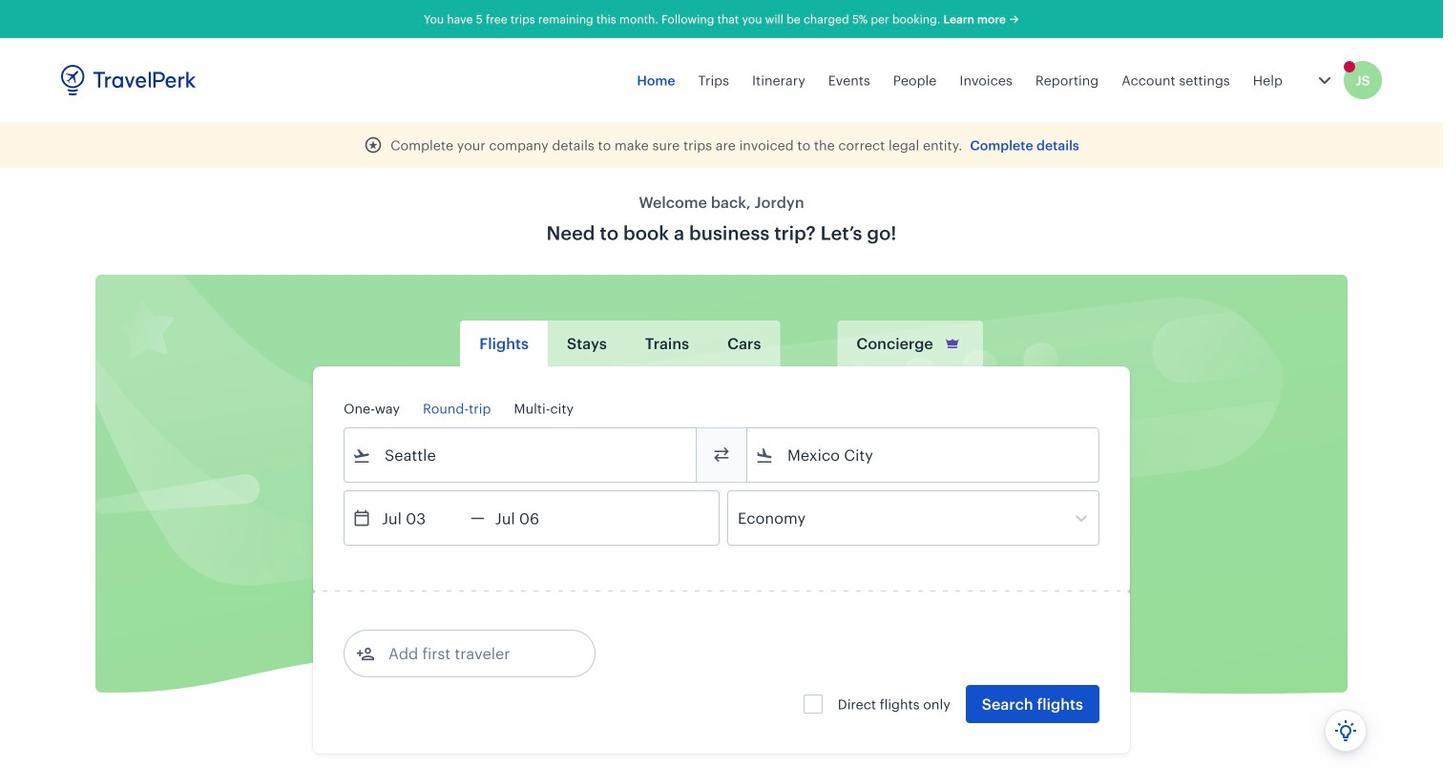 Task type: locate. For each thing, give the bounding box(es) containing it.
To search field
[[774, 440, 1074, 471]]

Add first traveler search field
[[375, 639, 574, 669]]

From search field
[[371, 440, 671, 471]]

Depart text field
[[371, 492, 471, 545]]

Return text field
[[485, 492, 584, 545]]



